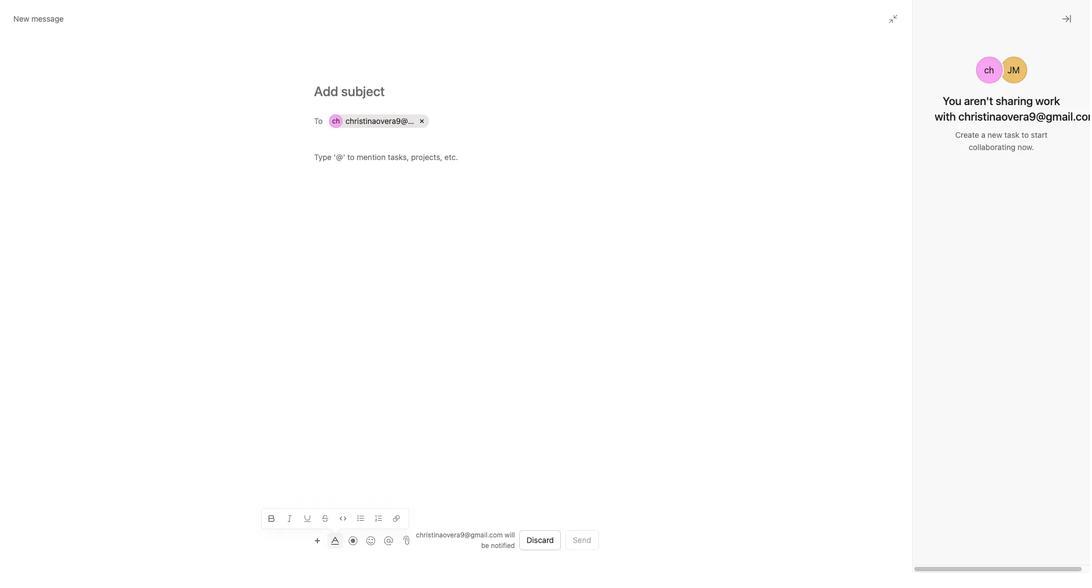 Task type: describe. For each thing, give the bounding box(es) containing it.
new message
[[13, 14, 64, 23]]

ch inside christinaovera9@gmail.com "cell"
[[332, 117, 340, 125]]

1 add task button from the left
[[237, 145, 436, 165]]

christinaovera9@gmail.com row inside dialog
[[819, 358, 1053, 374]]

a
[[982, 130, 986, 140]]

new
[[13, 14, 29, 23]]

4
[[1070, 114, 1077, 127]]

collaborating
[[969, 142, 1016, 152]]

to
[[1022, 130, 1029, 140]]

sharing
[[996, 95, 1033, 107]]

aren't
[[964, 95, 993, 107]]

with christinaovera9@gmail.com
[[935, 110, 1090, 123]]

at mention image
[[384, 536, 393, 545]]

create
[[956, 130, 979, 140]]

2 add from the left
[[950, 150, 964, 159]]

strikethrough image
[[322, 515, 329, 522]]

you
[[943, 95, 962, 107]]

discard
[[527, 535, 554, 545]]

1 horizontal spatial ch
[[985, 65, 994, 75]]

1 vertical spatial toolbar
[[309, 532, 398, 549]]

sat
[[1070, 100, 1084, 108]]

code image
[[340, 515, 346, 522]]

underline image
[[304, 515, 311, 522]]

christinaovera9@gmail.com dialog
[[790, 298, 1068, 573]]

2 add task from the left
[[950, 150, 982, 159]]

Add subject text field
[[790, 332, 1068, 348]]

christinaovera9@gmail.com cell inside dialog
[[819, 358, 934, 371]]

close image
[[1063, 14, 1071, 23]]

christinaovera9@gmail.com will be notified inside christinaovera9@gmail.com dialog
[[909, 544, 1017, 563]]

will inside christinaovera9@gmail.com dialog
[[998, 544, 1008, 552]]

0 vertical spatial will
[[505, 531, 515, 539]]

message
[[31, 14, 64, 23]]

to
[[314, 116, 322, 125]]

1 horizontal spatial task
[[966, 150, 982, 159]]

0 horizontal spatial christinaovera9@gmail.com will be notified
[[416, 531, 515, 550]]

record a video image
[[348, 536, 357, 545]]

be inside christinaovera9@gmail.com dialog
[[1010, 544, 1017, 552]]



Task type: locate. For each thing, give the bounding box(es) containing it.
notified
[[491, 542, 515, 550], [994, 554, 1017, 563]]

1 horizontal spatial add task
[[950, 150, 982, 159]]

0 vertical spatial christinaovera9@gmail.com row
[[329, 115, 596, 131]]

send
[[573, 535, 591, 545]]

numbered list image
[[375, 515, 382, 522]]

toolbar up formatting icon
[[264, 511, 406, 527]]

1 horizontal spatial christinaovera9@gmail.com cell
[[819, 358, 934, 371]]

2 add task button from the left
[[862, 145, 1061, 165]]

0 horizontal spatial christinaovera9@gmail.com cell
[[329, 115, 445, 128]]

0 horizontal spatial be
[[481, 542, 489, 550]]

1 horizontal spatial add task button
[[862, 145, 1061, 165]]

1 horizontal spatial christinaovera9@gmail.com row
[[819, 358, 1053, 374]]

1 add task from the left
[[325, 150, 357, 159]]

0 vertical spatial toolbar
[[264, 511, 406, 527]]

discard button
[[519, 530, 561, 550]]

0 horizontal spatial add task button
[[237, 145, 436, 165]]

1 vertical spatial christinaovera9@gmail.com cell
[[819, 358, 934, 371]]

ch
[[985, 65, 994, 75], [332, 117, 340, 125]]

sat 4
[[1070, 100, 1084, 127]]

be
[[481, 542, 489, 550], [1010, 544, 1017, 552]]

2 horizontal spatial task
[[1005, 130, 1020, 140]]

will
[[505, 531, 515, 539], [998, 544, 1008, 552]]

insert an object image
[[314, 537, 321, 544]]

you aren't sharing work with christinaovera9@gmail.com
[[935, 95, 1090, 123]]

create a new task to start collaborating now.
[[956, 130, 1048, 152]]

1 horizontal spatial be
[[1010, 544, 1017, 552]]

christinaovera9@gmail.com will be notified
[[416, 531, 515, 550], [909, 544, 1017, 563]]

1 vertical spatial christinaovera9@gmail.com row
[[819, 358, 1053, 374]]

toolbar
[[264, 511, 406, 527], [309, 532, 398, 549]]

1 horizontal spatial notified
[[994, 554, 1017, 563]]

christinaovera9@gmail.com row down add subject text field
[[819, 358, 1053, 374]]

bulleted list image
[[358, 515, 364, 522]]

add task
[[325, 150, 357, 159], [950, 150, 982, 159]]

0 horizontal spatial task
[[342, 150, 357, 159]]

0 horizontal spatial christinaovera9@gmail.com row
[[329, 115, 596, 131]]

1 vertical spatial notified
[[994, 554, 1017, 563]]

1 vertical spatial ch
[[332, 117, 340, 125]]

0 vertical spatial christinaovera9@gmail.com cell
[[329, 115, 445, 128]]

task
[[1005, 130, 1020, 140], [342, 150, 357, 159], [966, 150, 982, 159]]

bold image
[[269, 515, 275, 522]]

formatting image
[[331, 536, 339, 545]]

minimize image
[[889, 14, 898, 23]]

christinaovera9@gmail.com
[[345, 116, 445, 126], [835, 359, 934, 369], [416, 531, 503, 539], [909, 544, 996, 552]]

0 horizontal spatial add
[[325, 150, 340, 159]]

1 vertical spatial will
[[998, 544, 1008, 552]]

link image
[[393, 515, 400, 522]]

1 add from the left
[[325, 150, 340, 159]]

christinaovera9@gmail.com cell
[[329, 115, 445, 128], [819, 358, 934, 371]]

italics image
[[286, 515, 293, 522]]

start
[[1031, 130, 1048, 140]]

0 horizontal spatial notified
[[491, 542, 515, 550]]

christinaovera9@gmail.com row
[[329, 115, 596, 131], [819, 358, 1053, 374]]

ch right to
[[332, 117, 340, 125]]

add
[[325, 150, 340, 159], [950, 150, 964, 159]]

toolbar down bulleted list icon
[[309, 532, 398, 549]]

christinaovera9@gmail.com row down add subject text box
[[329, 115, 596, 131]]

1 horizontal spatial will
[[998, 544, 1008, 552]]

1 horizontal spatial add
[[950, 150, 964, 159]]

add task button down to
[[237, 145, 436, 165]]

ch left jm
[[985, 65, 994, 75]]

notified inside christinaovera9@gmail.com dialog
[[994, 554, 1017, 563]]

0 vertical spatial notified
[[491, 542, 515, 550]]

0 horizontal spatial add task
[[325, 150, 357, 159]]

new
[[988, 130, 1003, 140]]

0 horizontal spatial ch
[[332, 117, 340, 125]]

send button
[[566, 530, 599, 550]]

Add subject text field
[[301, 82, 612, 100]]

0 horizontal spatial will
[[505, 531, 515, 539]]

task inside create a new task to start collaborating now.
[[1005, 130, 1020, 140]]

jm
[[1008, 65, 1020, 75]]

emoji image
[[366, 536, 375, 545]]

1 horizontal spatial christinaovera9@gmail.com will be notified
[[909, 544, 1017, 563]]

work
[[1036, 95, 1060, 107]]

add task button
[[237, 145, 436, 165], [862, 145, 1061, 165]]

0 vertical spatial ch
[[985, 65, 994, 75]]

now.
[[1018, 142, 1034, 152]]

add task button down create
[[862, 145, 1061, 165]]



Task type: vqa. For each thing, say whether or not it's contained in the screenshot.
the rightmost Add
yes



